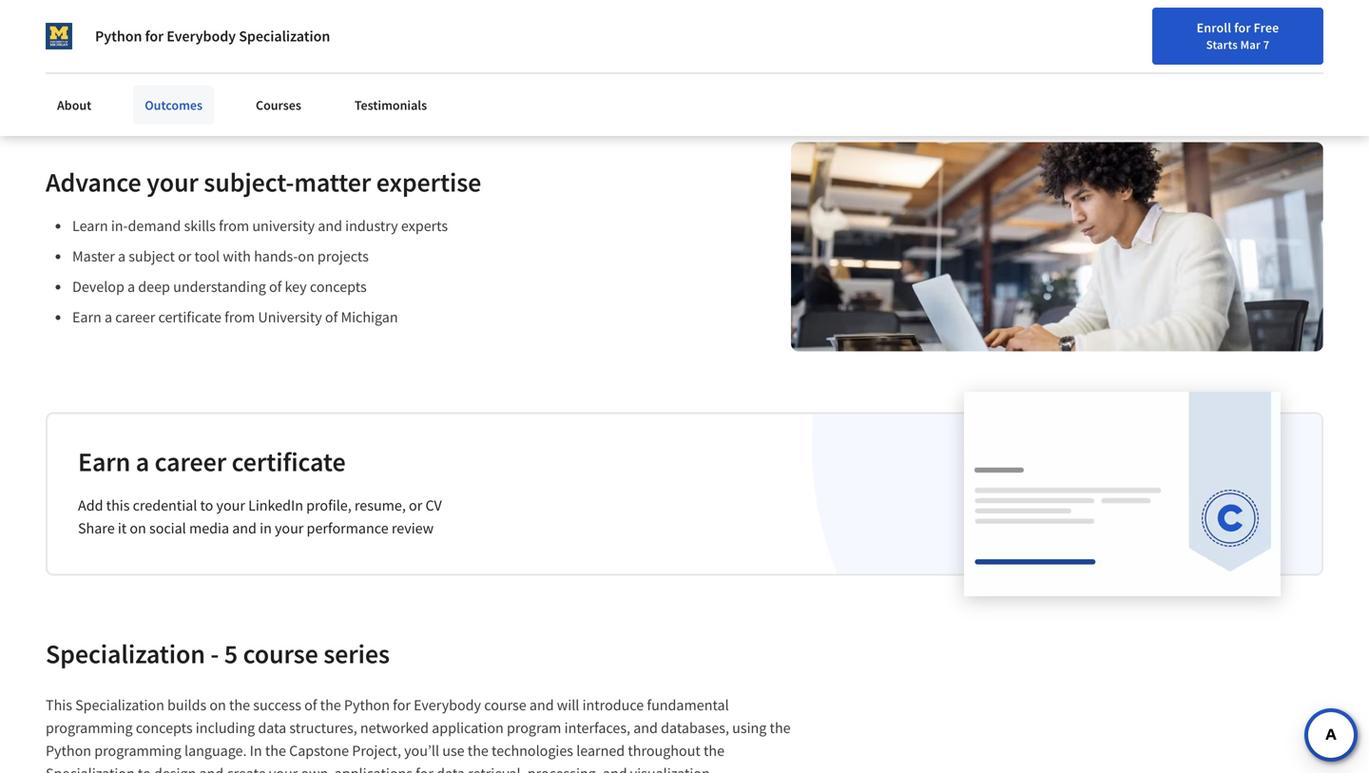 Task type: describe. For each thing, give the bounding box(es) containing it.
michigan
[[341, 308, 398, 327]]

a for earn a career certificate
[[136, 445, 149, 478]]

subject
[[129, 247, 175, 266]]

specialization right this
[[75, 696, 164, 715]]

5
[[224, 637, 238, 670]]

technologies
[[492, 741, 573, 760]]

projects
[[318, 247, 369, 266]]

course inside this specialization builds on the success of the python for everybody course and will introduce fundamental programming concepts including data structures, networked application program interfaces, and databases, using the python programming language. in the capstone project, you'll use the technologies learned throughout the specialization to design and create your own  applications for data retrieval, processing, and visualization.
[[484, 696, 527, 715]]

about link
[[46, 86, 103, 125]]

retrieval,
[[468, 764, 525, 773]]

0 vertical spatial everybody
[[167, 27, 236, 46]]

earn a career certificate from university of michigan
[[72, 308, 398, 327]]

1 horizontal spatial python
[[95, 27, 142, 46]]

resume,
[[355, 496, 406, 515]]

the down databases,
[[704, 741, 725, 760]]

enroll for free starts mar 7
[[1197, 19, 1280, 52]]

business
[[278, 30, 335, 49]]

in
[[260, 519, 272, 538]]

share
[[78, 519, 115, 538]]

review
[[392, 519, 434, 538]]

fundamental
[[647, 696, 729, 715]]

hands-
[[254, 247, 298, 266]]

about
[[57, 97, 92, 114]]

coursera enterprise logos image
[[900, 0, 1280, 37]]

program
[[507, 718, 562, 738]]

university
[[252, 216, 315, 235]]

project,
[[352, 741, 401, 760]]

career for earn a career certificate
[[155, 445, 226, 478]]

social
[[149, 519, 186, 538]]

expertise
[[376, 165, 482, 199]]

language.
[[184, 741, 247, 760]]

testimonials link
[[343, 86, 439, 125]]

learned
[[577, 741, 625, 760]]

this
[[106, 496, 130, 515]]

python for everybody specialization
[[95, 27, 330, 46]]

with
[[223, 247, 251, 266]]

develop
[[72, 277, 124, 296]]

specialization down this
[[46, 764, 135, 773]]

develop a deep understanding of key concepts
[[72, 277, 367, 296]]

using
[[732, 718, 767, 738]]

skills
[[184, 216, 216, 235]]

demand
[[128, 216, 181, 235]]

of for university
[[325, 308, 338, 327]]

master a subject or tool with hands-on projects
[[72, 247, 369, 266]]

and up the projects
[[318, 216, 342, 235]]

coursera career certificate image
[[964, 392, 1281, 595]]

capstone
[[289, 741, 349, 760]]

0 vertical spatial data
[[258, 718, 286, 738]]

of for success
[[304, 696, 317, 715]]

-
[[211, 637, 219, 670]]

concepts inside this specialization builds on the success of the python for everybody course and will introduce fundamental programming concepts including data structures, networked application program interfaces, and databases, using the python programming language. in the capstone project, you'll use the technologies learned throughout the specialization to design and create your own  applications for data retrieval, processing, and visualization.
[[136, 718, 193, 738]]

you'll
[[404, 741, 439, 760]]

tool
[[195, 247, 220, 266]]

own
[[301, 764, 328, 773]]

learn more about coursera for business link
[[77, 30, 335, 49]]

starts
[[1207, 37, 1238, 52]]

courses link
[[244, 86, 313, 125]]

your inside this specialization builds on the success of the python for everybody course and will introduce fundamental programming concepts including data structures, networked application program interfaces, and databases, using the python programming language. in the capstone project, you'll use the technologies learned throughout the specialization to design and create your own  applications for data retrieval, processing, and visualization.
[[269, 764, 298, 773]]

introduce
[[583, 696, 644, 715]]

throughout
[[628, 741, 701, 760]]

including
[[196, 718, 255, 738]]

1 vertical spatial data
[[437, 764, 465, 773]]

certificate for earn a career certificate from university of michigan
[[158, 308, 222, 327]]

mar
[[1241, 37, 1261, 52]]

understanding
[[173, 277, 266, 296]]

this specialization builds on the success of the python for everybody course and will introduce fundamental programming concepts including data structures, networked application program interfaces, and databases, using the python programming language. in the capstone project, you'll use the technologies learned throughout the specialization to design and create your own  applications for data retrieval, processing, and visualization.
[[46, 696, 794, 773]]

earn for earn a career certificate from university of michigan
[[72, 308, 102, 327]]

cv
[[426, 496, 442, 515]]

visualization.
[[630, 764, 714, 773]]

deep
[[138, 277, 170, 296]]

in-
[[111, 216, 128, 235]]

success
[[253, 696, 301, 715]]

series
[[324, 637, 390, 670]]

profile,
[[306, 496, 352, 515]]

advance
[[46, 165, 141, 199]]

more
[[117, 30, 151, 49]]

specialization up builds at the left of page
[[46, 637, 205, 670]]

and down language.
[[199, 764, 224, 773]]

0 vertical spatial concepts
[[310, 277, 367, 296]]

courses
[[256, 97, 301, 114]]

key
[[285, 277, 307, 296]]

chat with us image
[[1316, 720, 1347, 750]]

on inside this specialization builds on the success of the python for everybody course and will introduce fundamental programming concepts including data structures, networked application program interfaces, and databases, using the python programming language. in the capstone project, you'll use the technologies learned throughout the specialization to design and create your own  applications for data retrieval, processing, and visualization.
[[210, 696, 226, 715]]

industry
[[345, 216, 398, 235]]



Task type: locate. For each thing, give the bounding box(es) containing it.
of left key at the left
[[269, 277, 282, 296]]

course up program
[[484, 696, 527, 715]]

credential
[[133, 496, 197, 515]]

data down use
[[437, 764, 465, 773]]

from
[[219, 216, 249, 235], [225, 308, 255, 327]]

master
[[72, 247, 115, 266]]

0 vertical spatial earn
[[72, 308, 102, 327]]

menu item
[[1029, 19, 1151, 81]]

your left own
[[269, 764, 298, 773]]

of inside this specialization builds on the success of the python for everybody course and will introduce fundamental programming concepts including data structures, networked application program interfaces, and databases, using the python programming language. in the capstone project, you'll use the technologies learned throughout the specialization to design and create your own  applications for data retrieval, processing, and visualization.
[[304, 696, 317, 715]]

advance your subject-matter expertise
[[46, 165, 482, 199]]

university
[[258, 308, 322, 327]]

structures,
[[290, 718, 357, 738]]

0 horizontal spatial data
[[258, 718, 286, 738]]

earn down develop
[[72, 308, 102, 327]]

from down understanding
[[225, 308, 255, 327]]

from up with
[[219, 216, 249, 235]]

0 vertical spatial learn
[[77, 30, 114, 49]]

1 horizontal spatial or
[[409, 496, 423, 515]]

from for university
[[225, 308, 255, 327]]

use
[[442, 741, 465, 760]]

0 vertical spatial from
[[219, 216, 249, 235]]

your
[[147, 165, 199, 199], [216, 496, 245, 515], [275, 519, 304, 538], [269, 764, 298, 773]]

the up structures,
[[320, 696, 341, 715]]

1 vertical spatial career
[[155, 445, 226, 478]]

1 horizontal spatial concepts
[[310, 277, 367, 296]]

to inside add this credential to your linkedin profile, resume, or cv share it on social media and in your performance review
[[200, 496, 213, 515]]

subject-
[[204, 165, 294, 199]]

the up the including
[[229, 696, 250, 715]]

processing,
[[528, 764, 600, 773]]

0 horizontal spatial course
[[243, 637, 318, 670]]

1 vertical spatial on
[[130, 519, 146, 538]]

1 vertical spatial earn
[[78, 445, 131, 478]]

your up demand
[[147, 165, 199, 199]]

python down this
[[46, 741, 91, 760]]

for
[[1235, 19, 1251, 36], [145, 27, 164, 46], [257, 30, 275, 49], [393, 696, 411, 715], [416, 764, 434, 773]]

linkedin
[[248, 496, 303, 515]]

a up credential at the bottom left of page
[[136, 445, 149, 478]]

data
[[258, 718, 286, 738], [437, 764, 465, 773]]

a down develop
[[105, 308, 112, 327]]

outcomes link
[[133, 86, 214, 125]]

python left about
[[95, 27, 142, 46]]

7
[[1264, 37, 1270, 52]]

learn more about coursera for business
[[77, 30, 335, 49]]

career
[[115, 308, 155, 327], [155, 445, 226, 478]]

add
[[78, 496, 103, 515]]

enroll
[[1197, 19, 1232, 36]]

1 vertical spatial everybody
[[414, 696, 481, 715]]

1 horizontal spatial certificate
[[232, 445, 346, 478]]

create
[[227, 764, 266, 773]]

performance
[[307, 519, 389, 538]]

concepts down the projects
[[310, 277, 367, 296]]

or inside add this credential to your linkedin profile, resume, or cv share it on social media and in your performance review
[[409, 496, 423, 515]]

2 vertical spatial of
[[304, 696, 317, 715]]

0 horizontal spatial python
[[46, 741, 91, 760]]

design
[[154, 764, 196, 773]]

it
[[118, 519, 127, 538]]

your up media
[[216, 496, 245, 515]]

0 horizontal spatial or
[[178, 247, 191, 266]]

this
[[46, 696, 72, 715]]

earn
[[72, 308, 102, 327], [78, 445, 131, 478]]

learn left in-
[[72, 216, 108, 235]]

certificate up linkedin
[[232, 445, 346, 478]]

of
[[269, 277, 282, 296], [325, 308, 338, 327], [304, 696, 317, 715]]

learn for learn more about coursera for business
[[77, 30, 114, 49]]

earn for earn a career certificate
[[78, 445, 131, 478]]

to up media
[[200, 496, 213, 515]]

experts
[[401, 216, 448, 235]]

specialization - 5 course series
[[46, 637, 390, 670]]

0 horizontal spatial everybody
[[167, 27, 236, 46]]

media
[[189, 519, 229, 538]]

the right using
[[770, 718, 791, 738]]

builds
[[167, 696, 207, 715]]

1 horizontal spatial of
[[304, 696, 317, 715]]

of left michigan
[[325, 308, 338, 327]]

1 horizontal spatial course
[[484, 696, 527, 715]]

earn up add
[[78, 445, 131, 478]]

application
[[432, 718, 504, 738]]

of up structures,
[[304, 696, 317, 715]]

in
[[250, 741, 262, 760]]

to inside this specialization builds on the success of the python for everybody course and will introduce fundamental programming concepts including data structures, networked application program interfaces, and databases, using the python programming language. in the capstone project, you'll use the technologies learned throughout the specialization to design and create your own  applications for data retrieval, processing, and visualization.
[[138, 764, 151, 773]]

interfaces,
[[565, 718, 631, 738]]

add this credential to your linkedin profile, resume, or cv share it on social media and in your performance review
[[78, 496, 442, 538]]

and inside add this credential to your linkedin profile, resume, or cv share it on social media and in your performance review
[[232, 519, 257, 538]]

learn for learn in-demand skills from university and industry experts
[[72, 216, 108, 235]]

data down success at bottom
[[258, 718, 286, 738]]

a for master a subject or tool with hands-on projects
[[118, 247, 126, 266]]

from for university
[[219, 216, 249, 235]]

your right in
[[275, 519, 304, 538]]

the right use
[[468, 741, 489, 760]]

specialization up courses
[[239, 27, 330, 46]]

course right 5 at the left bottom of page
[[243, 637, 318, 670]]

1 vertical spatial python
[[344, 696, 390, 715]]

career for earn a career certificate from university of michigan
[[115, 308, 155, 327]]

0 vertical spatial programming
[[46, 718, 133, 738]]

a for develop a deep understanding of key concepts
[[127, 277, 135, 296]]

0 vertical spatial course
[[243, 637, 318, 670]]

programming up the design
[[94, 741, 181, 760]]

specialization
[[239, 27, 330, 46], [46, 637, 205, 670], [75, 696, 164, 715], [46, 764, 135, 773]]

matter
[[294, 165, 371, 199]]

1 horizontal spatial data
[[437, 764, 465, 773]]

applications
[[334, 764, 413, 773]]

university of michigan image
[[46, 23, 72, 49]]

1 vertical spatial of
[[325, 308, 338, 327]]

2 vertical spatial python
[[46, 741, 91, 760]]

1 horizontal spatial to
[[200, 496, 213, 515]]

python up networked
[[344, 696, 390, 715]]

testimonials
[[355, 97, 427, 114]]

1 vertical spatial to
[[138, 764, 151, 773]]

the
[[229, 696, 250, 715], [320, 696, 341, 715], [770, 718, 791, 738], [265, 741, 286, 760], [468, 741, 489, 760], [704, 741, 725, 760]]

networked
[[360, 718, 429, 738]]

1 vertical spatial course
[[484, 696, 527, 715]]

and up throughout
[[634, 718, 658, 738]]

to left the design
[[138, 764, 151, 773]]

0 horizontal spatial of
[[269, 277, 282, 296]]

career down deep
[[115, 308, 155, 327]]

programming down this
[[46, 718, 133, 738]]

0 horizontal spatial certificate
[[158, 308, 222, 327]]

a
[[118, 247, 126, 266], [127, 277, 135, 296], [105, 308, 112, 327], [136, 445, 149, 478]]

programming
[[46, 718, 133, 738], [94, 741, 181, 760]]

coursera
[[196, 30, 254, 49]]

outcomes
[[145, 97, 203, 114]]

0 horizontal spatial concepts
[[136, 718, 193, 738]]

0 vertical spatial career
[[115, 308, 155, 327]]

1 vertical spatial concepts
[[136, 718, 193, 738]]

and up program
[[530, 696, 554, 715]]

or left cv
[[409, 496, 423, 515]]

for inside enroll for free starts mar 7
[[1235, 19, 1251, 36]]

1 horizontal spatial everybody
[[414, 696, 481, 715]]

a left deep
[[127, 277, 135, 296]]

2 vertical spatial on
[[210, 696, 226, 715]]

0 vertical spatial to
[[200, 496, 213, 515]]

on up the including
[[210, 696, 226, 715]]

0 vertical spatial on
[[298, 247, 315, 266]]

about
[[154, 30, 193, 49]]

1 vertical spatial learn
[[72, 216, 108, 235]]

concepts down builds at the left of page
[[136, 718, 193, 738]]

1 vertical spatial or
[[409, 496, 423, 515]]

1 vertical spatial from
[[225, 308, 255, 327]]

and down learned
[[603, 764, 627, 773]]

2 horizontal spatial of
[[325, 308, 338, 327]]

2 horizontal spatial python
[[344, 696, 390, 715]]

on up key at the left
[[298, 247, 315, 266]]

databases,
[[661, 718, 729, 738]]

the right in
[[265, 741, 286, 760]]

on inside add this credential to your linkedin profile, resume, or cv share it on social media and in your performance review
[[130, 519, 146, 538]]

a for earn a career certificate from university of michigan
[[105, 308, 112, 327]]

and
[[318, 216, 342, 235], [232, 519, 257, 538], [530, 696, 554, 715], [634, 718, 658, 738], [199, 764, 224, 773], [603, 764, 627, 773]]

a right master
[[118, 247, 126, 266]]

career up credential at the bottom left of page
[[155, 445, 226, 478]]

certificate for earn a career certificate
[[232, 445, 346, 478]]

1 horizontal spatial on
[[210, 696, 226, 715]]

0 vertical spatial or
[[178, 247, 191, 266]]

learn
[[77, 30, 114, 49], [72, 216, 108, 235]]

0 vertical spatial python
[[95, 27, 142, 46]]

everybody inside this specialization builds on the success of the python for everybody course and will introduce fundamental programming concepts including data structures, networked application program interfaces, and databases, using the python programming language. in the capstone project, you'll use the technologies learned throughout the specialization to design and create your own  applications for data retrieval, processing, and visualization.
[[414, 696, 481, 715]]

0 horizontal spatial on
[[130, 519, 146, 538]]

None search field
[[271, 12, 585, 50]]

and left in
[[232, 519, 257, 538]]

on
[[298, 247, 315, 266], [130, 519, 146, 538], [210, 696, 226, 715]]

earn a career certificate
[[78, 445, 346, 478]]

or
[[178, 247, 191, 266], [409, 496, 423, 515]]

1 vertical spatial programming
[[94, 741, 181, 760]]

0 horizontal spatial to
[[138, 764, 151, 773]]

learn right university of michigan image
[[77, 30, 114, 49]]

coursera image
[[23, 15, 144, 46]]

1 vertical spatial certificate
[[232, 445, 346, 478]]

certificate down develop a deep understanding of key concepts
[[158, 308, 222, 327]]

free
[[1254, 19, 1280, 36]]

learn in-demand skills from university and industry experts
[[72, 216, 448, 235]]

or left tool
[[178, 247, 191, 266]]

concepts
[[310, 277, 367, 296], [136, 718, 193, 738]]

to
[[200, 496, 213, 515], [138, 764, 151, 773]]

2 horizontal spatial on
[[298, 247, 315, 266]]

0 vertical spatial certificate
[[158, 308, 222, 327]]

will
[[557, 696, 580, 715]]

on right it
[[130, 519, 146, 538]]

everybody
[[167, 27, 236, 46], [414, 696, 481, 715]]

0 vertical spatial of
[[269, 277, 282, 296]]



Task type: vqa. For each thing, say whether or not it's contained in the screenshot.
Courses link on the top left of the page
yes



